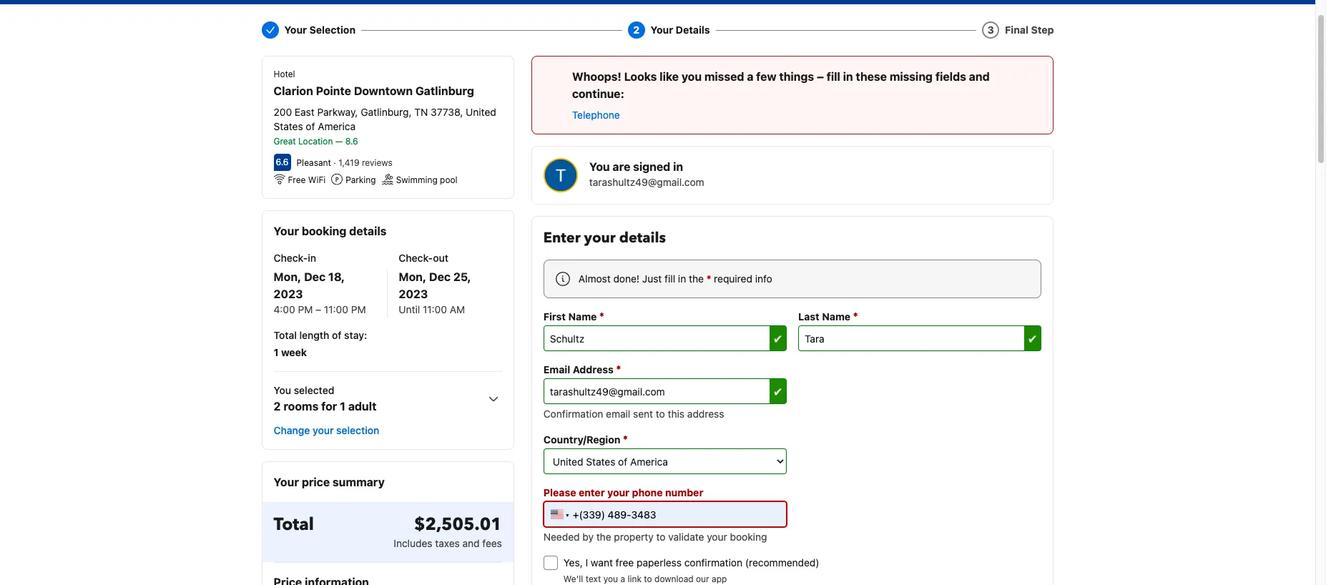 Task type: locate. For each thing, give the bounding box(es) containing it.
want
[[591, 557, 613, 569]]

* for first name *
[[599, 310, 604, 323]]

1 horizontal spatial mon,
[[399, 270, 426, 283]]

2 inside you selected 2 rooms for  1 adult
[[274, 400, 281, 413]]

details for your booking details
[[349, 225, 387, 238]]

mon, for mon, dec 18, 2023
[[274, 270, 301, 283]]

wifi
[[308, 175, 326, 185]]

enter
[[544, 228, 581, 248]]

0 vertical spatial 1
[[274, 346, 279, 358]]

dec left the 18,
[[304, 270, 326, 283]]

– right 'things'
[[817, 70, 824, 83]]

2023 for mon, dec 25, 2023
[[399, 288, 428, 300]]

mon, inside check-out mon, dec 25, 2023 until 11:00 am
[[399, 270, 426, 283]]

a left few
[[747, 70, 754, 83]]

the left required
[[689, 273, 704, 285]]

check-in mon, dec 18, 2023 4:00 pm – 11:00 pm
[[274, 252, 366, 315]]

change your selection link
[[268, 418, 385, 444]]

1
[[274, 346, 279, 358], [340, 400, 346, 413]]

the right the by
[[596, 531, 611, 543]]

6.6
[[276, 157, 289, 167]]

in left these
[[843, 70, 853, 83]]

you selected 2 rooms for  1 adult
[[274, 384, 377, 413]]

and right fields in the right top of the page
[[969, 70, 990, 83]]

2023 inside check-in mon, dec 18, 2023 4:00 pm – 11:00 pm
[[274, 288, 303, 300]]

$2,505.01
[[414, 513, 502, 537]]

free
[[616, 557, 634, 569]]

1 vertical spatial fill
[[665, 273, 675, 285]]

*
[[707, 273, 711, 285], [599, 310, 604, 323], [853, 310, 858, 323], [616, 363, 621, 376], [623, 433, 628, 446]]

continue:
[[572, 87, 624, 100]]

1 vertical spatial you
[[604, 574, 618, 584]]

your left selection
[[284, 24, 307, 36]]

i
[[586, 557, 588, 569]]

your for your details
[[651, 24, 673, 36]]

mon, inside check-in mon, dec 18, 2023 4:00 pm – 11:00 pm
[[274, 270, 301, 283]]

2 left "rooms"
[[274, 400, 281, 413]]

* down almost
[[599, 310, 604, 323]]

in inside check-in mon, dec 18, 2023 4:00 pm – 11:00 pm
[[308, 252, 316, 264]]

downtown
[[354, 84, 413, 97]]

0 horizontal spatial 2023
[[274, 288, 303, 300]]

of inside 200 east parkway, gatlinburg, tn 37738, united states of america great location — 8.6
[[306, 120, 315, 132]]

in down "your booking details"
[[308, 252, 316, 264]]

1 inside you selected 2 rooms for  1 adult
[[340, 400, 346, 413]]

free wifi
[[288, 175, 326, 185]]

2023 up 4:00 pm
[[274, 288, 303, 300]]

change
[[274, 424, 310, 436]]

0 horizontal spatial you
[[274, 384, 291, 396]]

1 vertical spatial a
[[621, 574, 625, 584]]

1 horizontal spatial and
[[969, 70, 990, 83]]

2023 inside check-out mon, dec 25, 2023 until 11:00 am
[[399, 288, 428, 300]]

1 horizontal spatial of
[[332, 329, 342, 341]]

total up week
[[274, 329, 297, 341]]

1 vertical spatial total
[[274, 513, 314, 537]]

a
[[747, 70, 754, 83], [621, 574, 625, 584]]

1 dec from the left
[[304, 270, 326, 283]]

0 horizontal spatial a
[[621, 574, 625, 584]]

of down east
[[306, 120, 315, 132]]

of left stay:
[[332, 329, 342, 341]]

mon, for mon, dec 25, 2023
[[399, 270, 426, 283]]

0 vertical spatial –
[[817, 70, 824, 83]]

tn
[[414, 106, 428, 118]]

email
[[544, 363, 570, 376]]

(recommended)
[[745, 557, 820, 569]]

0 horizontal spatial dec
[[304, 270, 326, 283]]

2023 for mon, dec 18, 2023
[[274, 288, 303, 300]]

a left 'link'
[[621, 574, 625, 584]]

your left price
[[274, 476, 299, 489]]

your
[[284, 24, 307, 36], [651, 24, 673, 36], [274, 225, 299, 238], [274, 476, 299, 489]]

2 left your details
[[633, 24, 640, 36]]

0 horizontal spatial –
[[316, 303, 321, 315]]

mon,
[[274, 270, 301, 283], [399, 270, 426, 283]]

8.6
[[345, 136, 358, 147]]

name inside last name *
[[822, 310, 851, 323]]

* down email
[[623, 433, 628, 446]]

name right first
[[568, 310, 597, 323]]

0 vertical spatial and
[[969, 70, 990, 83]]

1 total from the top
[[274, 329, 297, 341]]

0 horizontal spatial name
[[568, 310, 597, 323]]

0 horizontal spatial you
[[604, 574, 618, 584]]

your details
[[651, 24, 710, 36]]

1 2023 from the left
[[274, 288, 303, 300]]

mon, up until
[[399, 270, 426, 283]]

to
[[656, 408, 665, 420], [656, 531, 666, 543], [644, 574, 652, 584]]

please
[[544, 486, 576, 499]]

1 left week
[[274, 346, 279, 358]]

sent
[[633, 408, 653, 420]]

fill inside whoops! looks like you missed a few things – fill in these missing fields and continue:
[[827, 70, 841, 83]]

2 2023 from the left
[[399, 288, 428, 300]]

1 horizontal spatial 2023
[[399, 288, 428, 300]]

your for your selection
[[284, 24, 307, 36]]

1 horizontal spatial a
[[747, 70, 754, 83]]

please enter your phone number alert
[[544, 486, 787, 500]]

total for total
[[274, 513, 314, 537]]

scored 6.6 element
[[274, 154, 291, 171]]

to down +1 text field
[[656, 531, 666, 543]]

1 mon, from the left
[[274, 270, 301, 283]]

1 vertical spatial of
[[332, 329, 342, 341]]

dec down out
[[429, 270, 451, 283]]

0 vertical spatial a
[[747, 70, 754, 83]]

a inside whoops! looks like you missed a few things – fill in these missing fields and continue:
[[747, 70, 754, 83]]

rated pleasant element
[[297, 157, 331, 168]]

0 horizontal spatial 2
[[274, 400, 281, 413]]

2 mon, from the left
[[399, 270, 426, 283]]

name for first name *
[[568, 310, 597, 323]]

0 vertical spatial you
[[682, 70, 702, 83]]

dec inside check-in mon, dec 18, 2023 4:00 pm – 11:00 pm
[[304, 270, 326, 283]]

0 vertical spatial you
[[589, 160, 610, 173]]

0 vertical spatial total
[[274, 329, 297, 341]]

check- for mon, dec 25, 2023
[[399, 252, 433, 264]]

fees
[[482, 537, 502, 549]]

details up just
[[619, 228, 666, 248]]

2
[[633, 24, 640, 36], [274, 400, 281, 413]]

the
[[689, 273, 704, 285], [596, 531, 611, 543]]

1 horizontal spatial dec
[[429, 270, 451, 283]]

clarion pointe downtown gatlinburg
[[274, 84, 474, 97]]

3
[[988, 24, 994, 36]]

in inside whoops! looks like you missed a few things – fill in these missing fields and continue:
[[843, 70, 853, 83]]

– right 4:00 pm
[[316, 303, 321, 315]]

validate
[[668, 531, 704, 543]]

2023 up until
[[399, 288, 428, 300]]

2023
[[274, 288, 303, 300], [399, 288, 428, 300]]

in right signed
[[673, 160, 683, 173]]

details for enter your details
[[619, 228, 666, 248]]

1 horizontal spatial fill
[[827, 70, 841, 83]]

you left are
[[589, 160, 610, 173]]

includes taxes and fees
[[394, 537, 502, 549]]

whoops! looks like you missed a few things – fill in these missing fields and continue:
[[572, 70, 990, 100]]

booking up the 18,
[[302, 225, 347, 238]]

to right 'link'
[[644, 574, 652, 584]]

required
[[714, 273, 753, 285]]

your left details
[[651, 24, 673, 36]]

booking up (recommended)
[[730, 531, 767, 543]]

1 vertical spatial –
[[316, 303, 321, 315]]

2 dec from the left
[[429, 270, 451, 283]]

1 horizontal spatial check-
[[399, 252, 433, 264]]

1 horizontal spatial name
[[822, 310, 851, 323]]

0 vertical spatial 2
[[633, 24, 640, 36]]

check- inside check-in mon, dec 18, 2023 4:00 pm – 11:00 pm
[[274, 252, 308, 264]]

1 vertical spatial and
[[463, 537, 480, 549]]

country/region
[[544, 434, 621, 446]]

2 name from the left
[[822, 310, 851, 323]]

2 vertical spatial to
[[644, 574, 652, 584]]

1 horizontal spatial booking
[[730, 531, 767, 543]]

pleasant
[[297, 157, 331, 168]]

yes, i want free paperless confirmation (recommended) we'll text you a link to download our app
[[564, 557, 820, 584]]

first
[[544, 310, 566, 323]]

2 total from the top
[[274, 513, 314, 537]]

1 horizontal spatial the
[[689, 273, 704, 285]]

dec for 18,
[[304, 270, 326, 283]]

1 vertical spatial 1
[[340, 400, 346, 413]]

check- inside check-out mon, dec 25, 2023 until 11:00 am
[[399, 252, 433, 264]]

fill right just
[[665, 273, 675, 285]]

1 horizontal spatial you
[[682, 70, 702, 83]]

Double-check for typos text field
[[544, 378, 787, 404]]

selected
[[294, 384, 334, 396]]

almost
[[579, 273, 611, 285]]

fill
[[827, 70, 841, 83], [665, 273, 675, 285]]

1 check- from the left
[[274, 252, 308, 264]]

signed
[[633, 160, 671, 173]]

1 vertical spatial 2
[[274, 400, 281, 413]]

your down free
[[274, 225, 299, 238]]

you inside you selected 2 rooms for  1 adult
[[274, 384, 291, 396]]

1 vertical spatial the
[[596, 531, 611, 543]]

country/region *
[[544, 433, 628, 446]]

name inside first name *
[[568, 310, 597, 323]]

you right text
[[604, 574, 618, 584]]

1 horizontal spatial –
[[817, 70, 824, 83]]

missing
[[890, 70, 933, 83]]

your
[[584, 228, 616, 248], [313, 424, 334, 436], [607, 486, 630, 499], [707, 531, 727, 543]]

booking
[[302, 225, 347, 238], [730, 531, 767, 543]]

you right "like"
[[682, 70, 702, 83]]

dec inside check-out mon, dec 25, 2023 until 11:00 am
[[429, 270, 451, 283]]

you
[[682, 70, 702, 83], [604, 574, 618, 584]]

download
[[655, 574, 694, 584]]

0 horizontal spatial check-
[[274, 252, 308, 264]]

just
[[642, 273, 662, 285]]

check- up until
[[399, 252, 433, 264]]

None text field
[[544, 326, 787, 351]]

fields
[[936, 70, 966, 83]]

please enter your phone number
[[544, 486, 704, 499]]

clarion
[[274, 84, 313, 97]]

1 vertical spatial you
[[274, 384, 291, 396]]

1 horizontal spatial 1
[[340, 400, 346, 413]]

change your selection
[[274, 424, 379, 436]]

check-out mon, dec 25, 2023 until 11:00 am
[[399, 252, 471, 315]]

fill right 'things'
[[827, 70, 841, 83]]

0 horizontal spatial details
[[349, 225, 387, 238]]

adult
[[348, 400, 377, 413]]

and left fees
[[463, 537, 480, 549]]

total down price
[[274, 513, 314, 537]]

america
[[318, 120, 356, 132]]

dec for 25,
[[429, 270, 451, 283]]

0 vertical spatial fill
[[827, 70, 841, 83]]

0 horizontal spatial mon,
[[274, 270, 301, 283]]

0 horizontal spatial fill
[[665, 273, 675, 285]]

—
[[335, 136, 343, 147]]

1 right the for
[[340, 400, 346, 413]]

total inside total length of stay: 1 week
[[274, 329, 297, 341]]

you inside yes, i want free paperless confirmation (recommended) we'll text you a link to download our app
[[604, 574, 618, 584]]

1 inside total length of stay: 1 week
[[274, 346, 279, 358]]

1 horizontal spatial details
[[619, 228, 666, 248]]

email
[[606, 408, 630, 420]]

* right last
[[853, 310, 858, 323]]

details
[[676, 24, 710, 36]]

confirmation
[[544, 408, 603, 420]]

to left this
[[656, 408, 665, 420]]

0 horizontal spatial 1
[[274, 346, 279, 358]]

name right last
[[822, 310, 851, 323]]

check- down "your booking details"
[[274, 252, 308, 264]]

* for email address *
[[616, 363, 621, 376]]

mon, up 4:00 pm
[[274, 270, 301, 283]]

None text field
[[799, 326, 1042, 351]]

you inside you are signed in tarashultz49@gmail.com
[[589, 160, 610, 173]]

1 horizontal spatial 2
[[633, 24, 640, 36]]

0 horizontal spatial booking
[[302, 225, 347, 238]]

0 horizontal spatial of
[[306, 120, 315, 132]]

total
[[274, 329, 297, 341], [274, 513, 314, 537]]

1 name from the left
[[568, 310, 597, 323]]

includes
[[394, 537, 433, 549]]

you up "rooms"
[[274, 384, 291, 396]]

25,
[[453, 270, 471, 283]]

0 vertical spatial of
[[306, 120, 315, 132]]

* right address
[[616, 363, 621, 376]]

details down parking
[[349, 225, 387, 238]]

1 horizontal spatial you
[[589, 160, 610, 173]]

0 vertical spatial the
[[689, 273, 704, 285]]

name
[[568, 310, 597, 323], [822, 310, 851, 323]]

2 check- from the left
[[399, 252, 433, 264]]

final step
[[1005, 24, 1054, 36]]

to inside yes, i want free paperless confirmation (recommended) we'll text you a link to download our app
[[644, 574, 652, 584]]



Task type: describe. For each thing, give the bounding box(es) containing it.
you inside whoops! looks like you missed a few things – fill in these missing fields and continue:
[[682, 70, 702, 83]]

pointe
[[316, 84, 351, 97]]

out
[[433, 252, 449, 264]]

– inside whoops! looks like you missed a few things – fill in these missing fields and continue:
[[817, 70, 824, 83]]

0 vertical spatial to
[[656, 408, 665, 420]]

week
[[281, 346, 307, 358]]

last name *
[[799, 310, 858, 323]]

200 east parkway, gatlinburg, tn 37738, united states of america button
[[274, 105, 502, 134]]

few
[[756, 70, 777, 83]]

states
[[274, 120, 303, 132]]

this
[[668, 408, 685, 420]]

rooms
[[284, 400, 319, 413]]

in right just
[[678, 273, 686, 285]]

you for you are signed in
[[589, 160, 610, 173]]

and inside whoops! looks like you missed a few things – fill in these missing fields and continue:
[[969, 70, 990, 83]]

text
[[586, 574, 601, 584]]

your inside "link"
[[313, 424, 334, 436]]

200
[[274, 106, 292, 118]]

phone
[[632, 486, 663, 499]]

price
[[302, 476, 330, 489]]

check- for mon, dec 18, 2023
[[274, 252, 308, 264]]

address
[[687, 408, 724, 420]]

confirmation
[[684, 557, 743, 569]]

1 vertical spatial to
[[656, 531, 666, 543]]

link
[[628, 574, 642, 584]]

total for total length of stay: 1 week
[[274, 329, 297, 341]]

0 vertical spatial booking
[[302, 225, 347, 238]]

final
[[1005, 24, 1029, 36]]

step
[[1031, 24, 1054, 36]]

almost done! just fill in the * required info
[[579, 273, 772, 285]]

enter your details
[[544, 228, 666, 248]]

0 horizontal spatial and
[[463, 537, 480, 549]]

name for last name *
[[822, 310, 851, 323]]

* for last name *
[[853, 310, 858, 323]]

missed
[[705, 70, 744, 83]]

address
[[573, 363, 614, 376]]

reviews
[[362, 157, 393, 168]]

selection
[[309, 24, 356, 36]]

these
[[856, 70, 887, 83]]

4:00 pm
[[274, 303, 313, 315]]

your price summary
[[274, 476, 385, 489]]

needed by the property to validate your booking
[[544, 531, 767, 543]]

of inside total length of stay: 1 week
[[332, 329, 342, 341]]

location
[[298, 136, 333, 147]]

first name *
[[544, 310, 604, 323]]

hotel
[[274, 69, 295, 79]]

looks
[[624, 70, 657, 83]]

1 vertical spatial booking
[[730, 531, 767, 543]]

telephone link
[[572, 108, 620, 122]]

stay:
[[344, 329, 367, 341]]

+1 text field
[[544, 501, 787, 527]]

– inside check-in mon, dec 18, 2023 4:00 pm – 11:00 pm
[[316, 303, 321, 315]]

for
[[321, 400, 337, 413]]

free
[[288, 175, 306, 185]]

37738,
[[431, 106, 463, 118]]

your selection
[[284, 24, 356, 36]]

needed
[[544, 531, 580, 543]]

pool
[[440, 175, 458, 185]]

done!
[[613, 273, 640, 285]]

are
[[613, 160, 631, 173]]

enter
[[579, 486, 605, 499]]

your for your price summary
[[274, 476, 299, 489]]

your inside 'alert'
[[607, 486, 630, 499]]

11:00 pm
[[324, 303, 366, 315]]

0 horizontal spatial the
[[596, 531, 611, 543]]

confirmation email sent to this address
[[544, 408, 724, 420]]

in inside you are signed in tarashultz49@gmail.com
[[673, 160, 683, 173]]

taxes
[[435, 537, 460, 549]]

swimming pool
[[396, 175, 458, 185]]

last
[[799, 310, 820, 323]]

gatlinburg
[[416, 84, 474, 97]]

swimming
[[396, 175, 438, 185]]

app
[[712, 574, 727, 584]]

11:00 am
[[423, 303, 465, 315]]

your booking details
[[274, 225, 387, 238]]

200 east parkway, gatlinburg, tn 37738, united states of america great location — 8.6
[[274, 106, 496, 147]]

info
[[755, 273, 772, 285]]

you are signed in tarashultz49@gmail.com
[[589, 160, 704, 188]]

18,
[[328, 270, 345, 283]]

things
[[779, 70, 814, 83]]

pleasant · 1,419 reviews
[[297, 157, 393, 168]]

united
[[466, 106, 496, 118]]

·
[[334, 157, 336, 168]]

paperless
[[637, 557, 682, 569]]

parkway,
[[317, 106, 358, 118]]

1,419
[[339, 157, 360, 168]]

great
[[274, 136, 296, 147]]

by
[[583, 531, 594, 543]]

yes,
[[564, 557, 583, 569]]

length
[[299, 329, 329, 341]]

your for your booking details
[[274, 225, 299, 238]]

telephone
[[572, 109, 620, 121]]

you for you selected
[[274, 384, 291, 396]]

gatlinburg,
[[361, 106, 412, 118]]

parking
[[346, 175, 376, 185]]

a inside yes, i want free paperless confirmation (recommended) we'll text you a link to download our app
[[621, 574, 625, 584]]

until
[[399, 303, 420, 315]]

tarashultz49@gmail.com
[[589, 176, 704, 188]]

* left required
[[707, 273, 711, 285]]

our
[[696, 574, 709, 584]]



Task type: vqa. For each thing, say whether or not it's contained in the screenshot.
the topmost We Price Match
no



